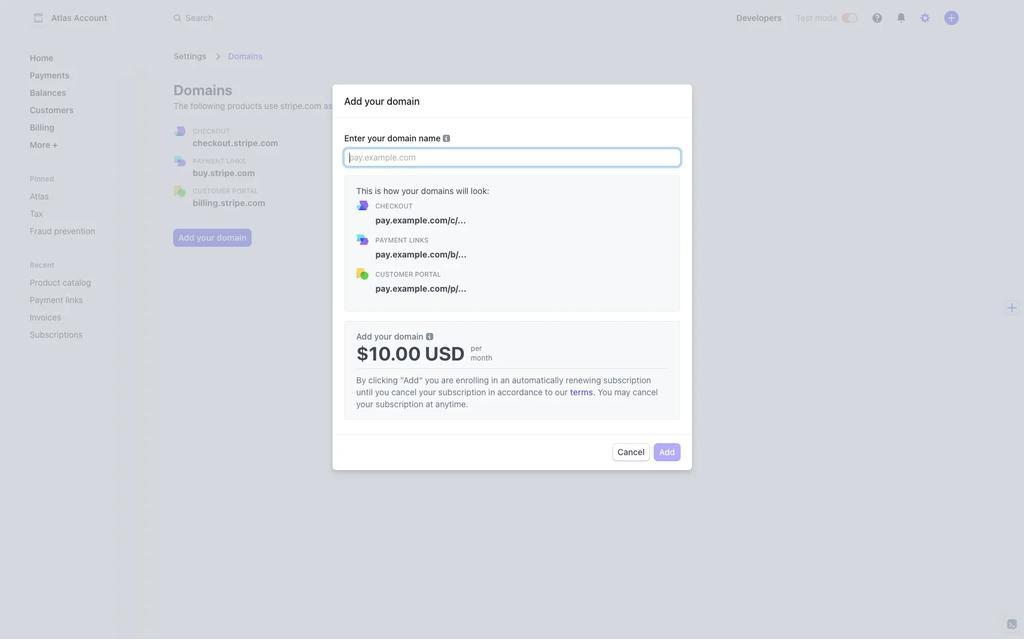 Task type: locate. For each thing, give the bounding box(es) containing it.
at
[[426, 399, 433, 409]]

domain inside button
[[217, 232, 247, 243]]

subscription down enrolling
[[438, 387, 486, 397]]

you down clicking
[[375, 387, 389, 397]]

2 horizontal spatial payment
[[375, 236, 407, 244]]

developers
[[736, 13, 782, 23]]

customer up billing.stripe.com
[[193, 187, 230, 195]]

add up '$10.00'
[[356, 331, 372, 342]]

1 vertical spatial you
[[375, 387, 389, 397]]

customer portal pay.example.com/p/...
[[375, 270, 467, 294]]

links
[[66, 295, 83, 305]]

checkout inside 'checkout checkout.stripe.com'
[[193, 127, 230, 135]]

portal inside customer portal pay.example.com/p/...
[[415, 270, 441, 278]]

add down billing.stripe.com
[[178, 232, 194, 243]]

1 horizontal spatial payment
[[193, 157, 224, 165]]

. you may cancel your subscription at anytime.
[[356, 387, 658, 409]]

1 vertical spatial domains
[[173, 81, 232, 98]]

own
[[461, 101, 477, 111]]

you
[[425, 375, 439, 385], [375, 387, 389, 397]]

1 vertical spatial subscription
[[438, 387, 486, 397]]

you
[[598, 387, 612, 397]]

0 horizontal spatial atlas
[[30, 191, 49, 201]]

add your domain
[[344, 96, 420, 107], [178, 232, 247, 243], [356, 331, 423, 342]]

add your domain up '$10.00'
[[356, 331, 423, 342]]

may
[[614, 387, 630, 397]]

atlas inside button
[[51, 13, 72, 23]]

1 horizontal spatial use
[[425, 101, 439, 111]]

usd
[[425, 342, 465, 365]]

atlas inside pinned element
[[30, 191, 49, 201]]

cancel
[[391, 387, 417, 397], [633, 387, 658, 397]]

1 horizontal spatial cancel
[[633, 387, 658, 397]]

domains up products on the left top of page
[[228, 51, 263, 61]]

customers
[[30, 105, 74, 115]]

cancel
[[618, 447, 645, 457]]

add your domain up enter your domain name
[[344, 96, 420, 107]]

domain. left or,
[[379, 101, 410, 111]]

enter your domain name
[[344, 133, 441, 143]]

domain down billing.stripe.com
[[217, 232, 247, 243]]

pay.example.com/b/...
[[375, 249, 467, 259]]

terms link
[[570, 387, 593, 397]]

atlas left the account
[[51, 13, 72, 23]]

stripe.com
[[280, 101, 321, 111]]

domains up "following" at the left top of page
[[173, 81, 232, 98]]

domains
[[421, 186, 454, 196]]

your left own
[[441, 101, 459, 111]]

checkout inside checkout pay.example.com/c/...
[[375, 202, 413, 210]]

your down until
[[356, 399, 373, 409]]

customer inside customer portal billing.stripe.com
[[193, 187, 230, 195]]

customer
[[193, 187, 230, 195], [375, 270, 413, 278]]

your inside button
[[197, 232, 215, 243]]

links up pay.example.com/b/... at the top left
[[409, 236, 428, 244]]

links for buy.stripe.com
[[226, 157, 246, 165]]

2 cancel from the left
[[633, 387, 658, 397]]

your inside "by clicking "add" you are enrolling in an automatically renewing subscription until you cancel your subscription in accordance to our"
[[419, 387, 436, 397]]

domains inside domains the following products use stripe.com as the default domain. or, use your own domain.
[[173, 81, 232, 98]]

$10.00
[[356, 342, 421, 365]]

use right or,
[[425, 101, 439, 111]]

recent navigation links element
[[18, 260, 150, 345]]

0 vertical spatial domains
[[228, 51, 263, 61]]

payment for pay.example.com/b/...
[[375, 236, 407, 244]]

1 horizontal spatial checkout
[[375, 202, 413, 210]]

an
[[500, 375, 510, 385]]

cancel inside '. you may cancel your subscription at anytime.'
[[633, 387, 658, 397]]

prevention
[[54, 226, 95, 236]]

recent element
[[18, 273, 150, 345]]

links up buy.stripe.com
[[226, 157, 246, 165]]

automatically
[[512, 375, 563, 385]]

customer for pay.example.com/p/...
[[375, 270, 413, 278]]

buy.stripe.com
[[193, 168, 255, 178]]

atlas
[[51, 13, 72, 23], [30, 191, 49, 201]]

subscription down "add" on the bottom left
[[376, 399, 423, 409]]

0 horizontal spatial checkout
[[193, 127, 230, 135]]

$10.00 usd per month
[[356, 342, 492, 365]]

1 vertical spatial portal
[[415, 270, 441, 278]]

0 vertical spatial customer
[[193, 187, 230, 195]]

domains for domains
[[228, 51, 263, 61]]

1 vertical spatial customer
[[375, 270, 413, 278]]

cancel button
[[613, 444, 650, 461]]

name
[[419, 133, 441, 143]]

month
[[471, 354, 492, 363]]

recent
[[30, 261, 54, 270]]

your
[[365, 96, 384, 107], [441, 101, 459, 111], [368, 133, 385, 143], [402, 186, 419, 196], [197, 232, 215, 243], [374, 331, 392, 342], [419, 387, 436, 397], [356, 399, 373, 409]]

checkout down "following" at the left top of page
[[193, 127, 230, 135]]

0 vertical spatial links
[[226, 157, 246, 165]]

tax link
[[25, 204, 140, 224]]

0 horizontal spatial customer
[[193, 187, 230, 195]]

cancel inside "by clicking "add" you are enrolling in an automatically renewing subscription until you cancel your subscription in accordance to our"
[[391, 387, 417, 397]]

fraud prevention link
[[25, 221, 140, 241]]

customer up pay.example.com/p/...
[[375, 270, 413, 278]]

Enter your domain name text field
[[344, 149, 680, 166]]

customer for billing.stripe.com
[[193, 187, 230, 195]]

subscriptions
[[30, 330, 83, 340]]

catalog
[[63, 277, 91, 288]]

1 horizontal spatial domain.
[[479, 101, 510, 111]]

balances link
[[25, 83, 140, 102]]

portal
[[232, 187, 258, 195], [415, 270, 441, 278]]

portal up pay.example.com/p/...
[[415, 270, 441, 278]]

atlas for atlas
[[30, 191, 49, 201]]

customers link
[[25, 100, 140, 120]]

checkout down "how"
[[375, 202, 413, 210]]

0 horizontal spatial you
[[375, 387, 389, 397]]

in down enrolling
[[488, 387, 495, 397]]

billing link
[[25, 117, 140, 137]]

to
[[545, 387, 553, 397]]

payment up pay.example.com/b/... at the top left
[[375, 236, 407, 244]]

atlas down pinned
[[30, 191, 49, 201]]

1 horizontal spatial you
[[425, 375, 439, 385]]

as
[[324, 101, 332, 111]]

cancel right may
[[633, 387, 658, 397]]

the
[[335, 101, 347, 111]]

0 vertical spatial subscription
[[603, 375, 651, 385]]

your right 'enter'
[[368, 133, 385, 143]]

more
[[30, 140, 52, 150]]

customer inside customer portal pay.example.com/p/...
[[375, 270, 413, 278]]

subscription up may
[[603, 375, 651, 385]]

1 cancel from the left
[[391, 387, 417, 397]]

1 vertical spatial checkout
[[375, 202, 413, 210]]

our
[[555, 387, 568, 397]]

0 horizontal spatial subscription
[[376, 399, 423, 409]]

in left an
[[491, 375, 498, 385]]

payments link
[[25, 65, 140, 85]]

0 vertical spatial checkout
[[193, 127, 230, 135]]

1 vertical spatial in
[[488, 387, 495, 397]]

checkout.stripe.com
[[193, 138, 278, 148]]

domains
[[228, 51, 263, 61], [173, 81, 232, 98]]

payment inside payment links link
[[30, 295, 63, 305]]

products
[[227, 101, 262, 111]]

1 horizontal spatial customer
[[375, 270, 413, 278]]

portal inside customer portal billing.stripe.com
[[232, 187, 258, 195]]

payment up invoices
[[30, 295, 63, 305]]

billing.stripe.com
[[193, 198, 265, 208]]

portal up billing.stripe.com
[[232, 187, 258, 195]]

0 horizontal spatial use
[[264, 101, 278, 111]]

1 horizontal spatial subscription
[[438, 387, 486, 397]]

you left 'are'
[[425, 375, 439, 385]]

0 horizontal spatial payment
[[30, 295, 63, 305]]

are
[[441, 375, 454, 385]]

use right products on the left top of page
[[264, 101, 278, 111]]

payment inside payment links buy.stripe.com
[[193, 157, 224, 165]]

0 vertical spatial payment
[[193, 157, 224, 165]]

domain. right own
[[479, 101, 510, 111]]

payment
[[193, 157, 224, 165], [375, 236, 407, 244], [30, 295, 63, 305]]

domains the following products use stripe.com as the default domain. or, use your own domain.
[[173, 81, 510, 111]]

0 horizontal spatial links
[[226, 157, 246, 165]]

0 vertical spatial atlas
[[51, 13, 72, 23]]

use
[[264, 101, 278, 111], [425, 101, 439, 111]]

pay.example.com/c/...
[[375, 215, 466, 225]]

1 vertical spatial atlas
[[30, 191, 49, 201]]

1 vertical spatial payment
[[375, 236, 407, 244]]

links inside payment links buy.stripe.com
[[226, 157, 246, 165]]

pay.example.com/p/...
[[375, 283, 467, 294]]

2 vertical spatial subscription
[[376, 399, 423, 409]]

balances
[[30, 87, 66, 98]]

product catalog
[[30, 277, 91, 288]]

0 horizontal spatial portal
[[232, 187, 258, 195]]

your up at
[[419, 387, 436, 397]]

payment up buy.stripe.com
[[193, 157, 224, 165]]

1 use from the left
[[264, 101, 278, 111]]

in
[[491, 375, 498, 385], [488, 387, 495, 397]]

add your domain down billing.stripe.com
[[178, 232, 247, 243]]

0 vertical spatial portal
[[232, 187, 258, 195]]

1 horizontal spatial links
[[409, 236, 428, 244]]

links inside payment links pay.example.com/b/...
[[409, 236, 428, 244]]

2 vertical spatial payment
[[30, 295, 63, 305]]

look:
[[471, 186, 489, 196]]

0 horizontal spatial domain.
[[379, 101, 410, 111]]

checkout for checkout.stripe.com
[[193, 127, 230, 135]]

your inside '. you may cancel your subscription at anytime.'
[[356, 399, 373, 409]]

test
[[796, 13, 813, 23]]

your down billing.stripe.com
[[197, 232, 215, 243]]

1 horizontal spatial atlas
[[51, 13, 72, 23]]

cancel down "add" on the bottom left
[[391, 387, 417, 397]]

1 vertical spatial add your domain
[[178, 232, 247, 243]]

the
[[173, 101, 188, 111]]

invoices link
[[25, 307, 123, 327]]

terms
[[570, 387, 593, 397]]

1 horizontal spatial portal
[[415, 270, 441, 278]]

payment inside payment links pay.example.com/b/...
[[375, 236, 407, 244]]

domain.
[[379, 101, 410, 111], [479, 101, 510, 111]]

1 vertical spatial links
[[409, 236, 428, 244]]

2 horizontal spatial subscription
[[603, 375, 651, 385]]

0 horizontal spatial cancel
[[391, 387, 417, 397]]

links
[[226, 157, 246, 165], [409, 236, 428, 244]]



Task type: vqa. For each thing, say whether or not it's contained in the screenshot.
left the use
yes



Task type: describe. For each thing, give the bounding box(es) containing it.
settings link
[[173, 51, 206, 61]]

payment links
[[30, 295, 83, 305]]

per
[[471, 344, 482, 353]]

your right "how"
[[402, 186, 419, 196]]

atlas for atlas account
[[51, 13, 72, 23]]

your right 'the'
[[365, 96, 384, 107]]

subscription inside '. you may cancel your subscription at anytime.'
[[376, 399, 423, 409]]

default
[[349, 101, 376, 111]]

links for pay.example.com/b/...
[[409, 236, 428, 244]]

settings
[[173, 51, 206, 61]]

is
[[375, 186, 381, 196]]

portal for pay.example.com/b/...
[[415, 270, 441, 278]]

payment links pay.example.com/b/...
[[375, 236, 467, 259]]

tax
[[30, 209, 43, 219]]

by
[[356, 375, 366, 385]]

your inside domains the following products use stripe.com as the default domain. or, use your own domain.
[[441, 101, 459, 111]]

0 vertical spatial you
[[425, 375, 439, 385]]

home
[[30, 53, 53, 63]]

this
[[356, 186, 373, 196]]

domain up $10.00 usd per month
[[394, 331, 423, 342]]

enter
[[344, 133, 365, 143]]

payment links link
[[25, 290, 123, 310]]

0 vertical spatial in
[[491, 375, 498, 385]]

will
[[456, 186, 468, 196]]

1 domain. from the left
[[379, 101, 410, 111]]

2 domain. from the left
[[479, 101, 510, 111]]

atlas account button
[[30, 10, 119, 26]]

following
[[191, 101, 225, 111]]

2 use from the left
[[425, 101, 439, 111]]

Search search field
[[166, 7, 504, 29]]

product catalog link
[[25, 273, 123, 292]]

fraud prevention
[[30, 226, 95, 236]]

"add"
[[400, 375, 423, 385]]

developers link
[[731, 8, 786, 28]]

mode
[[815, 13, 837, 23]]

atlas account
[[51, 13, 107, 23]]

0 vertical spatial add your domain
[[344, 96, 420, 107]]

subscriptions link
[[25, 325, 123, 345]]

checkout pay.example.com/c/...
[[375, 202, 466, 225]]

this is how your domains will look:
[[356, 186, 489, 196]]

domain up enter your domain name
[[387, 96, 420, 107]]

or,
[[412, 101, 423, 111]]

home link
[[25, 48, 140, 68]]

payments
[[30, 70, 69, 80]]

until
[[356, 387, 373, 397]]

add button
[[654, 444, 680, 461]]

customer portal billing.stripe.com
[[193, 187, 265, 208]]

core navigation links element
[[25, 48, 140, 155]]

how
[[383, 186, 399, 196]]

portal for buy.stripe.com
[[232, 187, 258, 195]]

notifications image
[[896, 13, 906, 23]]

payment links buy.stripe.com
[[193, 157, 255, 178]]

clicking
[[368, 375, 398, 385]]

pinned element
[[25, 186, 140, 241]]

search
[[185, 13, 213, 23]]

test mode
[[796, 13, 837, 23]]

domains for domains the following products use stripe.com as the default domain. or, use your own domain.
[[173, 81, 232, 98]]

payment for buy.stripe.com
[[193, 157, 224, 165]]

add right the as
[[344, 96, 362, 107]]

enrolling
[[456, 375, 489, 385]]

by clicking "add" you are enrolling in an automatically renewing subscription until you cancel your subscription in accordance to our
[[356, 375, 651, 397]]

product
[[30, 277, 60, 288]]

domain left name
[[387, 133, 417, 143]]

accordance
[[497, 387, 543, 397]]

pinned navigation links element
[[25, 174, 140, 241]]

pinned
[[30, 174, 54, 183]]

add right cancel
[[659, 447, 675, 457]]

fraud
[[30, 226, 52, 236]]

add your domain button
[[173, 230, 251, 246]]

atlas link
[[25, 186, 140, 206]]

account
[[74, 13, 107, 23]]

billing
[[30, 122, 54, 132]]

invoices
[[30, 312, 61, 322]]

checkout for pay.example.com/c/...
[[375, 202, 413, 210]]

add your domain inside add your domain button
[[178, 232, 247, 243]]

checkout checkout.stripe.com
[[193, 127, 278, 148]]

anytime.
[[435, 399, 468, 409]]

your up '$10.00'
[[374, 331, 392, 342]]

renewing
[[566, 375, 601, 385]]

more button
[[25, 135, 140, 155]]

2 vertical spatial add your domain
[[356, 331, 423, 342]]



